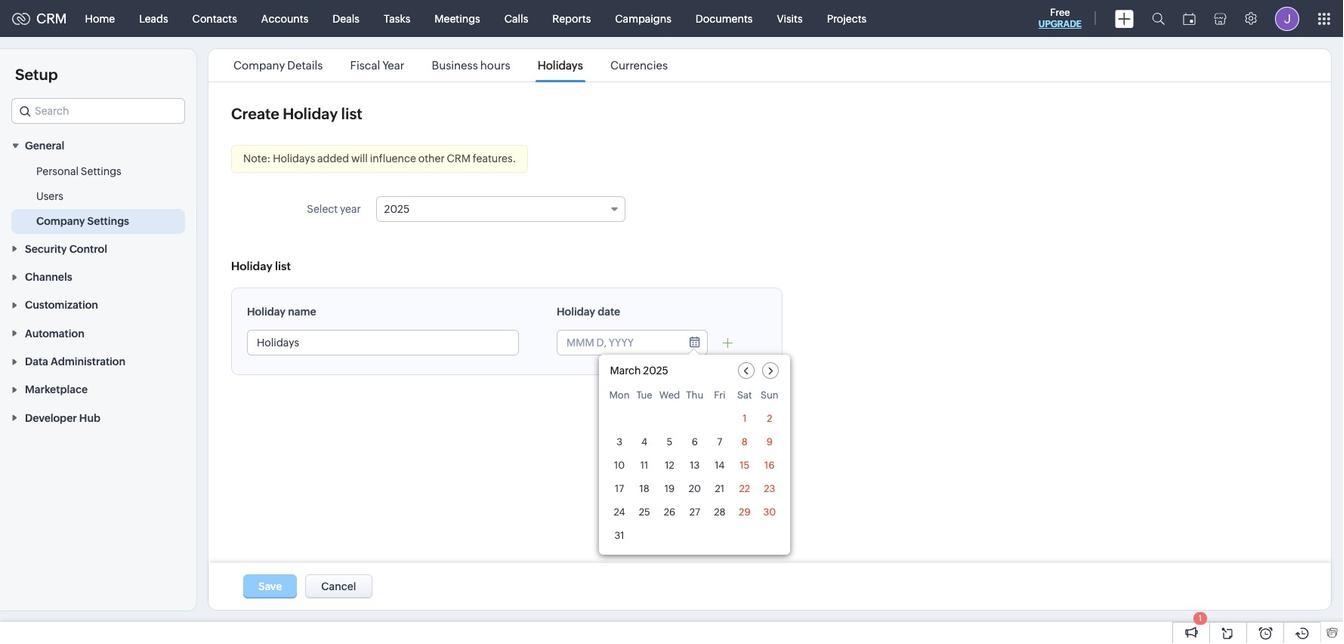 Task type: vqa. For each thing, say whether or not it's contained in the screenshot.
'Don't show again' link
no



Task type: locate. For each thing, give the bounding box(es) containing it.
marketplace
[[25, 384, 88, 396]]

2025 field
[[376, 196, 625, 222]]

holidays inside list
[[538, 59, 583, 72]]

friday column header
[[710, 390, 730, 406]]

company for company details
[[234, 59, 285, 72]]

list up holiday name
[[275, 260, 291, 273]]

create menu element
[[1106, 0, 1143, 37]]

reports link
[[541, 0, 603, 37]]

16
[[765, 460, 775, 472]]

reports
[[553, 12, 591, 25]]

developer hub
[[25, 412, 101, 425]]

1 horizontal spatial 2025
[[643, 365, 669, 377]]

documents
[[696, 12, 753, 25]]

17
[[615, 484, 624, 495]]

year
[[340, 203, 361, 215]]

date
[[598, 306, 620, 318]]

wed
[[659, 390, 680, 401]]

holidays
[[538, 59, 583, 72], [273, 153, 315, 165]]

company details link
[[231, 59, 325, 72]]

crm right "other"
[[447, 153, 471, 165]]

0 horizontal spatial list
[[275, 260, 291, 273]]

0 horizontal spatial 1
[[743, 413, 747, 425]]

grid
[[599, 387, 791, 555]]

0 horizontal spatial crm
[[36, 11, 67, 26]]

list
[[341, 105, 362, 122], [275, 260, 291, 273]]

1 horizontal spatial 1
[[1199, 614, 1203, 623]]

3 row from the top
[[609, 432, 780, 453]]

calendar image
[[1183, 12, 1196, 25]]

channels button
[[0, 263, 196, 291]]

accounts link
[[249, 0, 321, 37]]

5 row from the top
[[609, 479, 780, 500]]

1 horizontal spatial crm
[[447, 153, 471, 165]]

0 vertical spatial crm
[[36, 11, 67, 26]]

26
[[664, 507, 676, 518]]

campaigns link
[[603, 0, 684, 37]]

31
[[615, 531, 625, 542]]

setup
[[15, 66, 58, 83]]

0 vertical spatial company
[[234, 59, 285, 72]]

row containing 10
[[609, 456, 780, 476]]

1 horizontal spatial holidays
[[538, 59, 583, 72]]

22
[[739, 484, 750, 495]]

profile image
[[1276, 6, 1300, 31]]

0 horizontal spatial 2025
[[384, 203, 410, 215]]

8
[[742, 437, 748, 448]]

leads link
[[127, 0, 180, 37]]

21
[[715, 484, 725, 495]]

control
[[69, 243, 107, 255]]

0 horizontal spatial holidays
[[273, 153, 315, 165]]

thursday column header
[[685, 390, 705, 406]]

search image
[[1152, 12, 1165, 25]]

1 row from the top
[[609, 390, 780, 406]]

2 row from the top
[[609, 409, 780, 429]]

developer
[[25, 412, 77, 425]]

settings
[[81, 166, 121, 178], [87, 216, 129, 228]]

0 horizontal spatial company
[[36, 216, 85, 228]]

create
[[231, 105, 280, 122]]

1 horizontal spatial company
[[234, 59, 285, 72]]

note: holidays added will influence other crm features.
[[243, 153, 516, 165]]

marketplace button
[[0, 376, 196, 404]]

row
[[609, 390, 780, 406], [609, 409, 780, 429], [609, 432, 780, 453], [609, 456, 780, 476], [609, 479, 780, 500], [609, 503, 780, 523]]

business
[[432, 59, 478, 72]]

influence
[[370, 153, 416, 165]]

2025 up mon tue wed thu on the bottom of page
[[643, 365, 669, 377]]

leads
[[139, 12, 168, 25]]

1 inside "grid"
[[743, 413, 747, 425]]

holiday left date
[[557, 306, 596, 318]]

5
[[667, 437, 673, 448]]

holiday date
[[557, 306, 620, 318]]

settings up security control dropdown button
[[87, 216, 129, 228]]

1
[[743, 413, 747, 425], [1199, 614, 1203, 623]]

row containing 3
[[609, 432, 780, 453]]

calls link
[[493, 0, 541, 37]]

list up the will
[[341, 105, 362, 122]]

sun
[[761, 390, 779, 401]]

home link
[[73, 0, 127, 37]]

calls
[[505, 12, 528, 25]]

administration
[[51, 356, 126, 368]]

grid containing mon
[[599, 387, 791, 555]]

logo image
[[12, 12, 30, 25]]

holidays down reports link
[[538, 59, 583, 72]]

1 vertical spatial company
[[36, 216, 85, 228]]

note:
[[243, 153, 271, 165]]

sunday column header
[[760, 390, 780, 406]]

list
[[220, 49, 682, 82]]

13
[[690, 460, 700, 472]]

crm
[[36, 11, 67, 26], [447, 153, 471, 165]]

4 row from the top
[[609, 456, 780, 476]]

row containing 24
[[609, 503, 780, 523]]

holiday
[[283, 105, 338, 122], [231, 260, 273, 273], [247, 306, 286, 318], [557, 306, 596, 318]]

row containing mon
[[609, 390, 780, 406]]

2025
[[384, 203, 410, 215], [643, 365, 669, 377]]

15
[[740, 460, 750, 472]]

1 vertical spatial holidays
[[273, 153, 315, 165]]

3
[[617, 437, 623, 448]]

campaigns
[[615, 12, 672, 25]]

mon
[[609, 390, 630, 401]]

1 vertical spatial settings
[[87, 216, 129, 228]]

settings inside company settings link
[[87, 216, 129, 228]]

company down users link
[[36, 216, 85, 228]]

company inside list
[[234, 59, 285, 72]]

sat
[[738, 390, 752, 401]]

6 row from the top
[[609, 503, 780, 523]]

fiscal
[[350, 59, 380, 72]]

wednesday column header
[[659, 390, 680, 406]]

home
[[85, 12, 115, 25]]

1 horizontal spatial list
[[341, 105, 362, 122]]

settings down the general dropdown button
[[81, 166, 121, 178]]

0 vertical spatial holidays
[[538, 59, 583, 72]]

security control
[[25, 243, 107, 255]]

company inside the general region
[[36, 216, 85, 228]]

create menu image
[[1115, 9, 1134, 28]]

None field
[[11, 98, 185, 124]]

free upgrade
[[1039, 7, 1082, 29]]

holiday left name
[[247, 306, 286, 318]]

2025 right the year
[[384, 203, 410, 215]]

0 vertical spatial 1
[[743, 413, 747, 425]]

holiday up holiday name
[[231, 260, 273, 273]]

0 vertical spatial 2025
[[384, 203, 410, 215]]

data administration
[[25, 356, 126, 368]]

24
[[614, 507, 625, 518]]

20
[[689, 484, 701, 495]]

0 vertical spatial settings
[[81, 166, 121, 178]]

holidays right the note:
[[273, 153, 315, 165]]

1 vertical spatial 2025
[[643, 365, 669, 377]]

fiscal year
[[350, 59, 405, 72]]

holiday name
[[247, 306, 316, 318]]

settings inside personal settings link
[[81, 166, 121, 178]]

0 vertical spatial list
[[341, 105, 362, 122]]

channels
[[25, 271, 72, 283]]

year
[[383, 59, 405, 72]]

company left details
[[234, 59, 285, 72]]

Search text field
[[12, 99, 184, 123]]

11
[[641, 460, 649, 472]]

crm right logo
[[36, 11, 67, 26]]

personal settings
[[36, 166, 121, 178]]

general region
[[0, 160, 196, 235]]



Task type: describe. For each thing, give the bounding box(es) containing it.
contacts
[[192, 12, 237, 25]]

7
[[717, 437, 723, 448]]

19
[[665, 484, 675, 495]]

create holiday list
[[231, 105, 362, 122]]

1 vertical spatial crm
[[447, 153, 471, 165]]

holidays link
[[536, 59, 586, 72]]

1 vertical spatial 1
[[1199, 614, 1203, 623]]

tasks link
[[372, 0, 423, 37]]

automation button
[[0, 319, 196, 347]]

free
[[1051, 7, 1070, 18]]

march 2025
[[610, 365, 669, 377]]

contacts link
[[180, 0, 249, 37]]

customization button
[[0, 291, 196, 319]]

tuesday column header
[[635, 390, 655, 406]]

select year
[[307, 203, 361, 215]]

select
[[307, 203, 338, 215]]

personal settings link
[[36, 164, 121, 179]]

row containing 1
[[609, 409, 780, 429]]

automation
[[25, 328, 84, 340]]

MMM d, yyyy text field
[[558, 331, 679, 355]]

business hours
[[432, 59, 511, 72]]

holiday for holiday list
[[231, 260, 273, 273]]

visits link
[[765, 0, 815, 37]]

list containing company details
[[220, 49, 682, 82]]

profile element
[[1267, 0, 1309, 37]]

personal
[[36, 166, 79, 178]]

cancel
[[321, 581, 356, 593]]

accounts
[[261, 12, 309, 25]]

29
[[739, 507, 751, 518]]

data administration button
[[0, 347, 196, 376]]

details
[[287, 59, 323, 72]]

27
[[690, 507, 700, 518]]

monday column header
[[609, 390, 630, 406]]

settings for personal settings
[[81, 166, 121, 178]]

hours
[[480, 59, 511, 72]]

users
[[36, 191, 63, 203]]

tue
[[637, 390, 653, 401]]

company for company settings
[[36, 216, 85, 228]]

30
[[764, 507, 776, 518]]

security control button
[[0, 235, 196, 263]]

row containing 17
[[609, 479, 780, 500]]

general
[[25, 140, 64, 152]]

general button
[[0, 131, 196, 160]]

cancel button
[[305, 575, 372, 599]]

currencies link
[[608, 59, 670, 72]]

developer hub button
[[0, 404, 196, 432]]

Holiday name text field
[[248, 331, 518, 355]]

features.
[[473, 153, 516, 165]]

2
[[767, 413, 773, 425]]

march
[[610, 365, 641, 377]]

meetings
[[435, 12, 480, 25]]

security
[[25, 243, 67, 255]]

2025 inside field
[[384, 203, 410, 215]]

company settings link
[[36, 214, 129, 229]]

deals
[[333, 12, 360, 25]]

name
[[288, 306, 316, 318]]

23
[[764, 484, 776, 495]]

saturday column header
[[735, 390, 755, 406]]

4
[[642, 437, 648, 448]]

settings for company settings
[[87, 216, 129, 228]]

mon tue wed thu
[[609, 390, 704, 401]]

fri
[[714, 390, 726, 401]]

business hours link
[[430, 59, 513, 72]]

10
[[614, 460, 625, 472]]

1 vertical spatial list
[[275, 260, 291, 273]]

currencies
[[611, 59, 668, 72]]

meetings link
[[423, 0, 493, 37]]

18
[[640, 484, 650, 495]]

28
[[714, 507, 726, 518]]

visits
[[777, 12, 803, 25]]

search element
[[1143, 0, 1174, 37]]

other
[[418, 153, 445, 165]]

customization
[[25, 300, 98, 312]]

holiday down details
[[283, 105, 338, 122]]

tasks
[[384, 12, 411, 25]]

projects link
[[815, 0, 879, 37]]

holiday for holiday name
[[247, 306, 286, 318]]

company settings
[[36, 216, 129, 228]]

6
[[692, 437, 698, 448]]

fiscal year link
[[348, 59, 407, 72]]

holiday list
[[231, 260, 291, 273]]

thu
[[686, 390, 704, 401]]

will
[[351, 153, 368, 165]]

company details
[[234, 59, 323, 72]]

holiday for holiday date
[[557, 306, 596, 318]]

hub
[[79, 412, 101, 425]]

users link
[[36, 189, 63, 204]]



